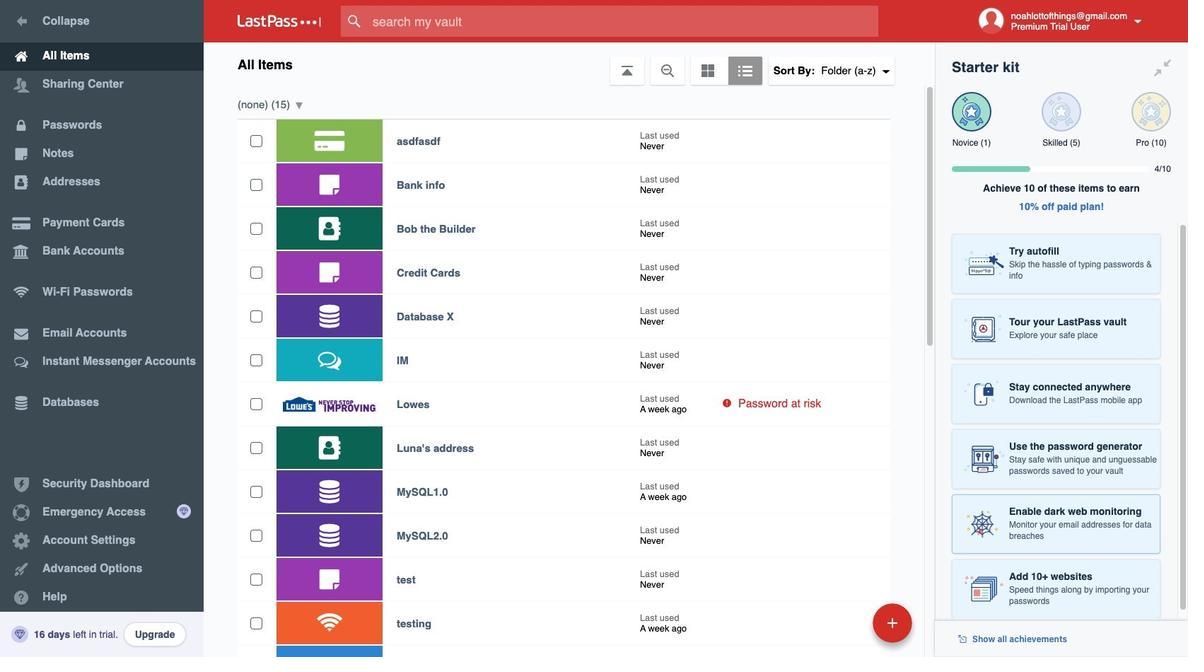 Task type: locate. For each thing, give the bounding box(es) containing it.
lastpass image
[[238, 15, 321, 28]]

new item element
[[776, 603, 918, 643]]

vault options navigation
[[204, 42, 935, 85]]



Task type: describe. For each thing, give the bounding box(es) containing it.
main navigation navigation
[[0, 0, 204, 657]]

search my vault text field
[[341, 6, 906, 37]]

new item navigation
[[776, 599, 921, 657]]

Search search field
[[341, 6, 906, 37]]



